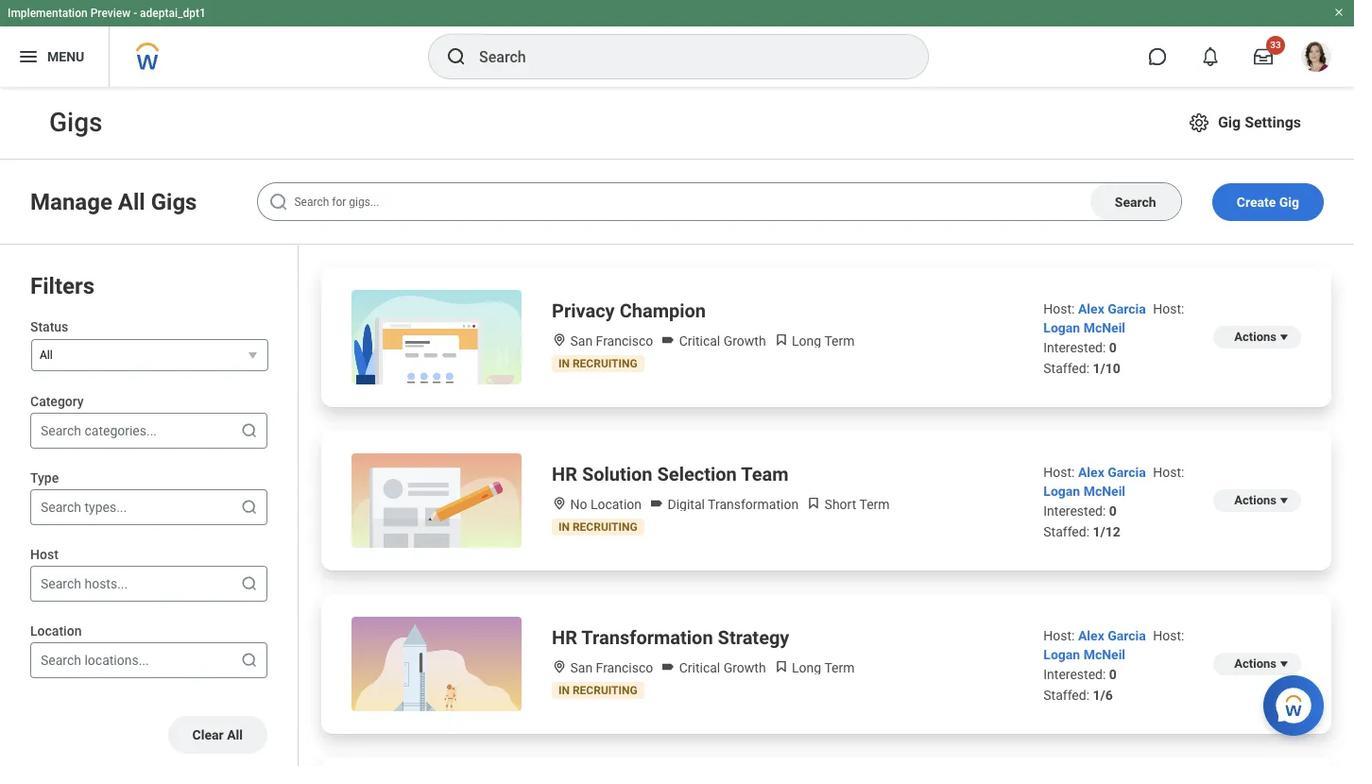 Task type: locate. For each thing, give the bounding box(es) containing it.
1 recruiting from the top
[[573, 357, 638, 370]]

logan for selection
[[1044, 484, 1080, 499]]

transformation
[[708, 497, 799, 512], [581, 627, 713, 649]]

1 vertical spatial garcia
[[1108, 465, 1146, 480]]

hr transformation strategy link
[[552, 625, 789, 651]]

1/6
[[1093, 688, 1113, 703]]

gear image
[[1188, 112, 1210, 134]]

mcneil up 1/12
[[1084, 484, 1126, 499]]

0 inside host: alex garcia host: logan mcneil interested: 0 staffed: 1/6
[[1109, 667, 1117, 682]]

0 vertical spatial logan mcneil button
[[1044, 320, 1126, 335]]

recruiting for champion
[[573, 357, 638, 370]]

alex inside 'host: alex garcia host: logan mcneil interested: 0 staffed: 1/10'
[[1078, 301, 1104, 317]]

1 horizontal spatial search image
[[268, 191, 291, 214]]

1/10
[[1093, 361, 1121, 376]]

location
[[591, 497, 642, 512], [30, 624, 82, 639]]

gig
[[1218, 113, 1241, 131], [1279, 194, 1299, 209]]

2 vertical spatial logan mcneil button
[[1044, 647, 1126, 662]]

0 vertical spatial location
[[591, 497, 642, 512]]

1 vertical spatial search image
[[268, 191, 291, 214]]

staffed: inside host: alex garcia host: logan mcneil interested: 0 staffed: 1/6
[[1044, 688, 1090, 703]]

search
[[1115, 194, 1156, 209], [41, 423, 81, 439], [41, 500, 81, 515], [41, 577, 81, 592], [41, 653, 81, 668]]

1 vertical spatial in
[[558, 521, 570, 534]]

2 vertical spatial garcia
[[1108, 628, 1146, 644]]

1 vertical spatial caret down image
[[1277, 493, 1292, 508]]

hr solution selection team link
[[552, 461, 789, 488]]

implementation preview -   adeptai_dpt1
[[8, 7, 206, 20]]

3 staffed: from the top
[[1044, 688, 1090, 703]]

2 long term from the top
[[789, 661, 855, 676]]

1 critical from the top
[[679, 334, 720, 349]]

2 vertical spatial in
[[558, 684, 570, 697]]

gig inside create gig button
[[1279, 194, 1299, 209]]

staffed: left the 1/6
[[1044, 688, 1090, 703]]

critical growth for champion
[[676, 334, 766, 349]]

0 vertical spatial hr
[[552, 463, 577, 486]]

location up search locations...
[[30, 624, 82, 639]]

logan mcneil button up 1/12
[[1044, 484, 1126, 499]]

3 in from the top
[[558, 684, 570, 697]]

1 vertical spatial 0
[[1109, 504, 1117, 519]]

actions button for hr transformation strategy
[[1214, 653, 1301, 676]]

critical growth left media mylearning icon
[[676, 334, 766, 349]]

close environment banner image
[[1333, 7, 1345, 18]]

search for search
[[1115, 194, 1156, 209]]

interested: inside host: alex garcia host: logan mcneil interested: 0 staffed: 1/6
[[1044, 667, 1106, 682]]

0 vertical spatial gig
[[1218, 113, 1241, 131]]

alex up the 1/6
[[1078, 628, 1104, 644]]

strategy
[[718, 627, 789, 649]]

interested: for strategy
[[1044, 667, 1106, 682]]

inbox large image
[[1254, 47, 1273, 66]]

short term
[[821, 497, 890, 512]]

0 inside 'host: alex garcia host: logan mcneil interested: 0 staffed: 1/10'
[[1109, 340, 1117, 355]]

tag image down hr transformation strategy link
[[661, 660, 676, 675]]

in recruiting
[[558, 357, 638, 370], [558, 521, 638, 534], [558, 684, 638, 697]]

2 actions from the top
[[1234, 493, 1277, 507]]

1 horizontal spatial all
[[118, 189, 145, 215]]

critical down champion
[[679, 334, 720, 349]]

1 garcia from the top
[[1108, 301, 1146, 317]]

2 san from the top
[[570, 661, 593, 676]]

logan inside host: alex garcia host: logan mcneil interested: 0 staffed: 1/12
[[1044, 484, 1080, 499]]

logan mcneil button
[[1044, 320, 1126, 335], [1044, 484, 1126, 499], [1044, 647, 1126, 662]]

0 vertical spatial staffed:
[[1044, 361, 1090, 376]]

1 in recruiting from the top
[[558, 357, 638, 370]]

media mylearning image for hr transformation strategy
[[774, 660, 789, 675]]

no location
[[567, 497, 642, 512]]

all inside dropdown button
[[40, 349, 53, 362]]

0 up 1/12
[[1109, 504, 1117, 519]]

implementation
[[8, 7, 88, 20]]

recruiting down hr transformation strategy link
[[573, 684, 638, 697]]

media mylearning image down strategy
[[774, 660, 789, 675]]

1 critical growth from the top
[[676, 334, 766, 349]]

host: alex garcia host: logan mcneil interested: 0 staffed: 1/12
[[1044, 465, 1184, 540]]

long for hr transformation strategy
[[792, 661, 821, 676]]

3 actions from the top
[[1234, 657, 1277, 671]]

3 alex from the top
[[1078, 628, 1104, 644]]

staffed:
[[1044, 361, 1090, 376], [1044, 524, 1090, 540], [1044, 688, 1090, 703]]

1 horizontal spatial location
[[591, 497, 642, 512]]

tag image down champion
[[661, 333, 676, 348]]

1 vertical spatial interested:
[[1044, 504, 1106, 519]]

mcneil for strategy
[[1084, 647, 1126, 662]]

growth down strategy
[[724, 661, 766, 676]]

alex garcia button up 1/12
[[1078, 465, 1149, 480]]

1 horizontal spatial media mylearning image
[[806, 496, 821, 511]]

alex up 1/10
[[1078, 301, 1104, 317]]

interested: inside host: alex garcia host: logan mcneil interested: 0 staffed: 1/12
[[1044, 504, 1106, 519]]

mcneil up 1/10
[[1084, 320, 1126, 335]]

1 caret down image from the top
[[1277, 330, 1292, 345]]

2 long from the top
[[792, 661, 821, 676]]

2 vertical spatial location image
[[552, 660, 567, 675]]

staffed: inside host: alex garcia host: logan mcneil interested: 0 staffed: 1/12
[[1044, 524, 1090, 540]]

search image for search types...
[[240, 498, 259, 517]]

location image for privacy champion
[[552, 333, 567, 348]]

2 horizontal spatial search image
[[445, 45, 468, 68]]

3 location image from the top
[[552, 660, 567, 675]]

1 vertical spatial growth
[[724, 661, 766, 676]]

long term
[[789, 334, 855, 349], [789, 661, 855, 676]]

in recruiting down privacy
[[558, 357, 638, 370]]

1 vertical spatial san francisco
[[567, 661, 653, 676]]

garcia inside host: alex garcia host: logan mcneil interested: 0 staffed: 1/6
[[1108, 628, 1146, 644]]

0 vertical spatial status element
[[558, 357, 638, 370]]

1 mcneil from the top
[[1084, 320, 1126, 335]]

garcia inside host: alex garcia host: logan mcneil interested: 0 staffed: 1/12
[[1108, 465, 1146, 480]]

interested: up 1/10
[[1044, 340, 1106, 355]]

0 vertical spatial in recruiting
[[558, 357, 638, 370]]

1 in from the top
[[558, 357, 570, 370]]

1 vertical spatial alex garcia button
[[1078, 465, 1149, 480]]

2 logan from the top
[[1044, 484, 1080, 499]]

garcia
[[1108, 301, 1146, 317], [1108, 465, 1146, 480], [1108, 628, 1146, 644]]

2 vertical spatial alex garcia button
[[1078, 628, 1149, 644]]

1 location image from the top
[[552, 333, 567, 348]]

interested: up the 1/6
[[1044, 667, 1106, 682]]

san francisco down hr transformation strategy link
[[567, 661, 653, 676]]

media mylearning image
[[806, 496, 821, 511], [774, 660, 789, 675]]

actions button
[[1214, 490, 1301, 512], [1214, 653, 1301, 676]]

1 vertical spatial location image
[[552, 496, 567, 511]]

1 horizontal spatial gig
[[1279, 194, 1299, 209]]

san down privacy
[[570, 334, 593, 349]]

2 vertical spatial status element
[[558, 684, 638, 697]]

3 search image from the top
[[240, 575, 259, 594]]

1 logan mcneil button from the top
[[1044, 320, 1126, 335]]

0 vertical spatial alex
[[1078, 301, 1104, 317]]

0 vertical spatial transformation
[[708, 497, 799, 512]]

alex inside host: alex garcia host: logan mcneil interested: 0 staffed: 1/12
[[1078, 465, 1104, 480]]

transformation for digital
[[708, 497, 799, 512]]

recruiting down no location
[[573, 521, 638, 534]]

critical growth down strategy
[[676, 661, 766, 676]]

0 vertical spatial search image
[[240, 422, 259, 440]]

1 vertical spatial media mylearning image
[[774, 660, 789, 675]]

2 critical growth from the top
[[676, 661, 766, 676]]

search image for search categories...
[[240, 422, 259, 440]]

search image
[[445, 45, 468, 68], [268, 191, 291, 214], [240, 651, 259, 670]]

1 vertical spatial all
[[40, 349, 53, 362]]

alex garcia button for selection
[[1078, 465, 1149, 480]]

0 vertical spatial all
[[118, 189, 145, 215]]

location image
[[552, 333, 567, 348], [552, 496, 567, 511], [552, 660, 567, 675]]

1/12
[[1093, 524, 1121, 540]]

1 logan from the top
[[1044, 320, 1080, 335]]

search for search types...
[[41, 500, 81, 515]]

0 vertical spatial tag image
[[661, 333, 676, 348]]

1 vertical spatial gig
[[1279, 194, 1299, 209]]

1 long term from the top
[[789, 334, 855, 349]]

alex garcia button up 1/10
[[1078, 301, 1149, 317]]

in recruiting down no location
[[558, 521, 638, 534]]

1 francisco from the top
[[596, 334, 653, 349]]

2 alex from the top
[[1078, 465, 1104, 480]]

1 vertical spatial critical growth
[[676, 661, 766, 676]]

1 vertical spatial logan mcneil button
[[1044, 484, 1126, 499]]

gig right gear icon
[[1218, 113, 1241, 131]]

1 vertical spatial transformation
[[581, 627, 713, 649]]

critical growth
[[676, 334, 766, 349], [676, 661, 766, 676]]

hr for hr transformation strategy
[[552, 627, 577, 649]]

0 vertical spatial alex garcia button
[[1078, 301, 1149, 317]]

1 actions from the top
[[1234, 330, 1277, 344]]

garcia up 1/10
[[1108, 301, 1146, 317]]

logan mcneil button for strategy
[[1044, 647, 1126, 662]]

2 vertical spatial term
[[824, 661, 855, 676]]

recruiting down privacy
[[573, 357, 638, 370]]

1 vertical spatial critical
[[679, 661, 720, 676]]

2 vertical spatial actions
[[1234, 657, 1277, 671]]

2 vertical spatial recruiting
[[573, 684, 638, 697]]

0 vertical spatial san
[[570, 334, 593, 349]]

2 vertical spatial in recruiting
[[558, 684, 638, 697]]

menu button
[[0, 26, 109, 87]]

1 vertical spatial location
[[30, 624, 82, 639]]

all
[[118, 189, 145, 215], [40, 349, 53, 362], [227, 728, 243, 743]]

search image
[[240, 422, 259, 440], [240, 498, 259, 517], [240, 575, 259, 594]]

3 logan mcneil button from the top
[[1044, 647, 1126, 662]]

mcneil inside host: alex garcia host: logan mcneil interested: 0 staffed: 1/12
[[1084, 484, 1126, 499]]

all inside button
[[227, 728, 243, 743]]

3 interested: from the top
[[1044, 667, 1106, 682]]

2 staffed: from the top
[[1044, 524, 1090, 540]]

staffed: for strategy
[[1044, 688, 1090, 703]]

caret down image inside actions popup button
[[1277, 493, 1292, 508]]

alex garcia button
[[1078, 301, 1149, 317], [1078, 465, 1149, 480], [1078, 628, 1149, 644]]

logan
[[1044, 320, 1080, 335], [1044, 484, 1080, 499], [1044, 647, 1080, 662]]

0 vertical spatial term
[[824, 334, 855, 349]]

create gig
[[1237, 194, 1299, 209]]

gig right create
[[1279, 194, 1299, 209]]

0 vertical spatial actions button
[[1214, 490, 1301, 512]]

alex garcia button up the 1/6
[[1078, 628, 1149, 644]]

0 horizontal spatial media mylearning image
[[774, 660, 789, 675]]

1 san from the top
[[570, 334, 593, 349]]

0 inside host: alex garcia host: logan mcneil interested: 0 staffed: 1/12
[[1109, 504, 1117, 519]]

1 vertical spatial actions
[[1234, 493, 1277, 507]]

1 actions button from the top
[[1214, 490, 1301, 512]]

0
[[1109, 340, 1117, 355], [1109, 504, 1117, 519], [1109, 667, 1117, 682]]

actions for strategy
[[1234, 657, 1277, 671]]

2 growth from the top
[[724, 661, 766, 676]]

host:
[[1044, 301, 1075, 317], [1153, 301, 1184, 317], [1044, 465, 1075, 480], [1153, 465, 1184, 480], [1044, 628, 1075, 644], [1153, 628, 1184, 644]]

all down status
[[40, 349, 53, 362]]

tag image for champion
[[661, 333, 676, 348]]

status element down no location
[[558, 521, 638, 534]]

0 vertical spatial in
[[558, 357, 570, 370]]

2 critical from the top
[[679, 661, 720, 676]]

2 tag image from the top
[[661, 660, 676, 675]]

1 growth from the top
[[724, 334, 766, 349]]

in recruiting down hr transformation strategy link
[[558, 684, 638, 697]]

categories...
[[85, 423, 157, 439]]

status element
[[558, 357, 638, 370], [558, 521, 638, 534], [558, 684, 638, 697]]

0 vertical spatial caret down image
[[1277, 330, 1292, 345]]

2 actions button from the top
[[1214, 653, 1301, 676]]

term
[[824, 334, 855, 349], [859, 497, 890, 512], [824, 661, 855, 676]]

0 vertical spatial francisco
[[596, 334, 653, 349]]

filters
[[30, 273, 95, 300]]

0 vertical spatial logan
[[1044, 320, 1080, 335]]

alex up 1/12
[[1078, 465, 1104, 480]]

in for hr solution selection team
[[558, 521, 570, 534]]

0 up the 1/6
[[1109, 667, 1117, 682]]

0 vertical spatial recruiting
[[573, 357, 638, 370]]

in for privacy champion
[[558, 357, 570, 370]]

2 vertical spatial search image
[[240, 575, 259, 594]]

1 vertical spatial francisco
[[596, 661, 653, 676]]

hr for hr solution selection team
[[552, 463, 577, 486]]

actions
[[1234, 330, 1277, 344], [1234, 493, 1277, 507], [1234, 657, 1277, 671]]

san francisco for transformation
[[567, 661, 653, 676]]

2 0 from the top
[[1109, 504, 1117, 519]]

2 vertical spatial interested:
[[1044, 667, 1106, 682]]

interested:
[[1044, 340, 1106, 355], [1044, 504, 1106, 519], [1044, 667, 1106, 682]]

hr
[[552, 463, 577, 486], [552, 627, 577, 649]]

3 alex garcia button from the top
[[1078, 628, 1149, 644]]

caret down image inside actions dropdown button
[[1277, 330, 1292, 345]]

recruiting
[[573, 357, 638, 370], [573, 521, 638, 534], [573, 684, 638, 697]]

francisco down hr transformation strategy link
[[596, 661, 653, 676]]

all left gigs
[[118, 189, 145, 215]]

0 vertical spatial critical
[[679, 334, 720, 349]]

alex for strategy
[[1078, 628, 1104, 644]]

in
[[558, 357, 570, 370], [558, 521, 570, 534], [558, 684, 570, 697]]

2 vertical spatial mcneil
[[1084, 647, 1126, 662]]

2 hr from the top
[[552, 627, 577, 649]]

all for clear
[[227, 728, 243, 743]]

3 0 from the top
[[1109, 667, 1117, 682]]

growth for champion
[[724, 334, 766, 349]]

2 alex garcia button from the top
[[1078, 465, 1149, 480]]

actions button
[[1214, 326, 1301, 349]]

logan mcneil button up 1/10
[[1044, 320, 1126, 335]]

1 vertical spatial san
[[570, 661, 593, 676]]

san
[[570, 334, 593, 349], [570, 661, 593, 676]]

critical for transformation
[[679, 661, 720, 676]]

1 vertical spatial recruiting
[[573, 521, 638, 534]]

all right clear
[[227, 728, 243, 743]]

2 caret down image from the top
[[1277, 493, 1292, 508]]

1 hr from the top
[[552, 463, 577, 486]]

2 vertical spatial alex
[[1078, 628, 1104, 644]]

in for hr transformation strategy
[[558, 684, 570, 697]]

mcneil for selection
[[1084, 484, 1126, 499]]

1 vertical spatial hr
[[552, 627, 577, 649]]

search categories...
[[41, 423, 157, 439]]

tag image for transformation
[[661, 660, 676, 675]]

1 vertical spatial long term
[[789, 661, 855, 676]]

alex
[[1078, 301, 1104, 317], [1078, 465, 1104, 480], [1078, 628, 1104, 644]]

1 tag image from the top
[[661, 333, 676, 348]]

notifications large image
[[1201, 47, 1220, 66]]

san francisco
[[567, 334, 653, 349], [567, 661, 653, 676]]

1 search image from the top
[[240, 422, 259, 440]]

2 in from the top
[[558, 521, 570, 534]]

1 vertical spatial actions button
[[1214, 653, 1301, 676]]

gig settings
[[1218, 113, 1301, 131]]

long term for hr transformation strategy
[[789, 661, 855, 676]]

1 staffed: from the top
[[1044, 361, 1090, 376]]

3 logan from the top
[[1044, 647, 1080, 662]]

status element down privacy
[[558, 357, 638, 370]]

0 vertical spatial critical growth
[[676, 334, 766, 349]]

1 vertical spatial logan
[[1044, 484, 1080, 499]]

garcia up the 1/6
[[1108, 628, 1146, 644]]

0 vertical spatial media mylearning image
[[806, 496, 821, 511]]

location down solution
[[591, 497, 642, 512]]

0 vertical spatial long term
[[789, 334, 855, 349]]

clear all
[[192, 728, 243, 743]]

1 interested: from the top
[[1044, 340, 1106, 355]]

1 vertical spatial long
[[792, 661, 821, 676]]

tag image
[[661, 333, 676, 348], [661, 660, 676, 675]]

1 alex from the top
[[1078, 301, 1104, 317]]

2 logan mcneil button from the top
[[1044, 484, 1126, 499]]

location inside list
[[591, 497, 642, 512]]

san francisco down privacy champion link
[[567, 334, 653, 349]]

0 horizontal spatial search image
[[240, 651, 259, 670]]

growth
[[724, 334, 766, 349], [724, 661, 766, 676]]

3 in recruiting from the top
[[558, 684, 638, 697]]

francisco down privacy champion link
[[596, 334, 653, 349]]

staffed: left 1/12
[[1044, 524, 1090, 540]]

interested: up 1/12
[[1044, 504, 1106, 519]]

2 search image from the top
[[240, 498, 259, 517]]

2 vertical spatial 0
[[1109, 667, 1117, 682]]

host
[[30, 547, 58, 562]]

0 horizontal spatial all
[[40, 349, 53, 362]]

2 horizontal spatial all
[[227, 728, 243, 743]]

0 vertical spatial actions
[[1234, 330, 1277, 344]]

media mylearning image left short
[[806, 496, 821, 511]]

0 vertical spatial growth
[[724, 334, 766, 349]]

0 vertical spatial mcneil
[[1084, 320, 1126, 335]]

1 0 from the top
[[1109, 340, 1117, 355]]

2 mcneil from the top
[[1084, 484, 1126, 499]]

status element down hr transformation strategy link
[[558, 684, 638, 697]]

3 recruiting from the top
[[573, 684, 638, 697]]

team
[[741, 463, 789, 486]]

actions button for hr solution selection team
[[1214, 490, 1301, 512]]

clear all button
[[168, 716, 267, 754]]

3 status element from the top
[[558, 684, 638, 697]]

caret down image
[[1277, 657, 1292, 672]]

2 interested: from the top
[[1044, 504, 1106, 519]]

0 vertical spatial location image
[[552, 333, 567, 348]]

long term for privacy champion
[[789, 334, 855, 349]]

0 vertical spatial garcia
[[1108, 301, 1146, 317]]

francisco
[[596, 334, 653, 349], [596, 661, 653, 676]]

1 long from the top
[[792, 334, 821, 349]]

preview
[[90, 7, 131, 20]]

3 garcia from the top
[[1108, 628, 1146, 644]]

short
[[825, 497, 856, 512]]

mcneil inside host: alex garcia host: logan mcneil interested: 0 staffed: 1/6
[[1084, 647, 1126, 662]]

adeptai_dpt1
[[140, 7, 206, 20]]

logan inside host: alex garcia host: logan mcneil interested: 0 staffed: 1/6
[[1044, 647, 1080, 662]]

2 garcia from the top
[[1108, 465, 1146, 480]]

0 vertical spatial 0
[[1109, 340, 1117, 355]]

long
[[792, 334, 821, 349], [792, 661, 821, 676]]

hosts...
[[85, 577, 128, 592]]

1 vertical spatial staffed:
[[1044, 524, 1090, 540]]

staffed: for selection
[[1044, 524, 1090, 540]]

staffed: left 1/10
[[1044, 361, 1090, 376]]

33
[[1270, 40, 1281, 50]]

1 vertical spatial alex
[[1078, 465, 1104, 480]]

3 mcneil from the top
[[1084, 647, 1126, 662]]

2 san francisco from the top
[[567, 661, 653, 676]]

critical down hr transformation strategy
[[679, 661, 720, 676]]

1 status element from the top
[[558, 357, 638, 370]]

list
[[299, 245, 1354, 766]]

2 status element from the top
[[558, 521, 638, 534]]

growth left media mylearning icon
[[724, 334, 766, 349]]

1 san francisco from the top
[[567, 334, 653, 349]]

actions for selection
[[1234, 493, 1277, 507]]

2 recruiting from the top
[[573, 521, 638, 534]]

2 in recruiting from the top
[[558, 521, 638, 534]]

2 location image from the top
[[552, 496, 567, 511]]

0 vertical spatial search image
[[445, 45, 468, 68]]

search inside button
[[1115, 194, 1156, 209]]

logan mcneil button up the 1/6
[[1044, 647, 1126, 662]]

media mylearning image for hr solution selection team
[[806, 496, 821, 511]]

create
[[1237, 194, 1276, 209]]

privacy champion link
[[552, 298, 706, 324]]

all for manage
[[118, 189, 145, 215]]

media mylearning image
[[774, 333, 789, 348]]

search button
[[1090, 183, 1181, 220]]

mcneil inside 'host: alex garcia host: logan mcneil interested: 0 staffed: 1/10'
[[1084, 320, 1126, 335]]

1 vertical spatial tag image
[[661, 660, 676, 675]]

2 vertical spatial logan
[[1044, 647, 1080, 662]]

1 vertical spatial mcneil
[[1084, 484, 1126, 499]]

0 vertical spatial interested:
[[1044, 340, 1106, 355]]

search image for search hosts...
[[240, 575, 259, 594]]

1 vertical spatial status element
[[558, 521, 638, 534]]

1 vertical spatial in recruiting
[[558, 521, 638, 534]]

2 vertical spatial staffed:
[[1044, 688, 1090, 703]]

0 up 1/10
[[1109, 340, 1117, 355]]

caret down image
[[1277, 330, 1292, 345], [1277, 493, 1292, 508]]

privacy
[[552, 300, 615, 322]]

san down hr transformation strategy link
[[570, 661, 593, 676]]

menu
[[47, 49, 84, 64]]

1 vertical spatial search image
[[240, 498, 259, 517]]

0 vertical spatial long
[[792, 334, 821, 349]]

garcia up 1/12
[[1108, 465, 1146, 480]]

alex inside host: alex garcia host: logan mcneil interested: 0 staffed: 1/6
[[1078, 628, 1104, 644]]

critical
[[679, 334, 720, 349], [679, 661, 720, 676]]

mcneil
[[1084, 320, 1126, 335], [1084, 484, 1126, 499], [1084, 647, 1126, 662]]

2 vertical spatial all
[[227, 728, 243, 743]]

champion
[[620, 300, 706, 322]]

1 vertical spatial term
[[859, 497, 890, 512]]

2 vertical spatial search image
[[240, 651, 259, 670]]

manage
[[30, 189, 112, 215]]

2 francisco from the top
[[596, 661, 653, 676]]

0 horizontal spatial gig
[[1218, 113, 1241, 131]]

mcneil up the 1/6
[[1084, 647, 1126, 662]]



Task type: vqa. For each thing, say whether or not it's contained in the screenshot.
transformation import image
no



Task type: describe. For each thing, give the bounding box(es) containing it.
status element for transformation
[[558, 684, 638, 697]]

search for search locations...
[[41, 653, 81, 668]]

locations...
[[85, 653, 149, 668]]

recruiting for solution
[[573, 521, 638, 534]]

no
[[570, 497, 587, 512]]

selection
[[657, 463, 737, 486]]

all button
[[31, 339, 268, 371]]

caret down image for privacy champion
[[1277, 330, 1292, 345]]

long for privacy champion
[[792, 334, 821, 349]]

alex for selection
[[1078, 465, 1104, 480]]

1 alex garcia button from the top
[[1078, 301, 1149, 317]]

search locations...
[[41, 653, 149, 668]]

privacy champion
[[552, 300, 706, 322]]

transformation for hr
[[581, 627, 713, 649]]

search for search categories...
[[41, 423, 81, 439]]

solution
[[582, 463, 653, 486]]

caret down image for hr solution selection team
[[1277, 493, 1292, 508]]

settings
[[1245, 113, 1301, 131]]

search image for search workday search field
[[445, 45, 468, 68]]

francisco for champion
[[596, 334, 653, 349]]

category
[[30, 394, 84, 409]]

garcia for strategy
[[1108, 628, 1146, 644]]

growth for transformation
[[724, 661, 766, 676]]

term for privacy champion
[[824, 334, 855, 349]]

critical growth for transformation
[[676, 661, 766, 676]]

interested: for selection
[[1044, 504, 1106, 519]]

logan for strategy
[[1044, 647, 1080, 662]]

interested: inside 'host: alex garcia host: logan mcneil interested: 0 staffed: 1/10'
[[1044, 340, 1106, 355]]

create gig button
[[1212, 183, 1324, 221]]

location image for hr transformation strategy
[[552, 660, 567, 675]]

search types...
[[41, 500, 127, 515]]

digital
[[668, 497, 705, 512]]

gig settings button
[[1180, 104, 1309, 142]]

Search Workday  search field
[[479, 36, 889, 77]]

33 button
[[1243, 36, 1285, 77]]

Search text field
[[257, 182, 1182, 221]]

0 for strategy
[[1109, 667, 1117, 682]]

actions inside dropdown button
[[1234, 330, 1277, 344]]

search for search hosts...
[[41, 577, 81, 592]]

types...
[[85, 500, 127, 515]]

logan mcneil button for selection
[[1044, 484, 1126, 499]]

status
[[30, 319, 68, 335]]

term for hr solution selection team
[[859, 497, 890, 512]]

status element for solution
[[558, 521, 638, 534]]

-
[[133, 7, 137, 20]]

status element for champion
[[558, 357, 638, 370]]

logan inside 'host: alex garcia host: logan mcneil interested: 0 staffed: 1/10'
[[1044, 320, 1080, 335]]

clear
[[192, 728, 224, 743]]

staffed: inside 'host: alex garcia host: logan mcneil interested: 0 staffed: 1/10'
[[1044, 361, 1090, 376]]

host: alex garcia host: logan mcneil interested: 0 staffed: 1/10
[[1044, 301, 1184, 376]]

san for hr
[[570, 661, 593, 676]]

term for hr transformation strategy
[[824, 661, 855, 676]]

tag image
[[649, 496, 664, 511]]

manage all gigs
[[30, 189, 197, 215]]

alex garcia button for strategy
[[1078, 628, 1149, 644]]

in recruiting for transformation
[[558, 684, 638, 697]]

recruiting for transformation
[[573, 684, 638, 697]]

san for privacy
[[570, 334, 593, 349]]

justify image
[[17, 45, 40, 68]]

type
[[30, 471, 59, 486]]

gigs
[[151, 189, 197, 215]]

profile logan mcneil image
[[1301, 42, 1331, 76]]

hr solution selection team
[[552, 463, 789, 486]]

0 horizontal spatial location
[[30, 624, 82, 639]]

search image for search text box
[[268, 191, 291, 214]]

0 for selection
[[1109, 504, 1117, 519]]

menu banner
[[0, 0, 1354, 87]]

in recruiting for champion
[[558, 357, 638, 370]]

san francisco for champion
[[567, 334, 653, 349]]

gig inside gig settings popup button
[[1218, 113, 1241, 131]]

location image for hr solution selection team
[[552, 496, 567, 511]]

critical for champion
[[679, 334, 720, 349]]

hr transformation strategy
[[552, 627, 789, 649]]

host: alex garcia host: logan mcneil interested: 0 staffed: 1/6
[[1044, 628, 1184, 703]]

search hosts...
[[41, 577, 128, 592]]

list containing privacy champion
[[299, 245, 1354, 766]]

in recruiting for solution
[[558, 521, 638, 534]]

francisco for transformation
[[596, 661, 653, 676]]

digital transformation
[[664, 497, 799, 512]]

garcia for selection
[[1108, 465, 1146, 480]]

garcia inside 'host: alex garcia host: logan mcneil interested: 0 staffed: 1/10'
[[1108, 301, 1146, 317]]



